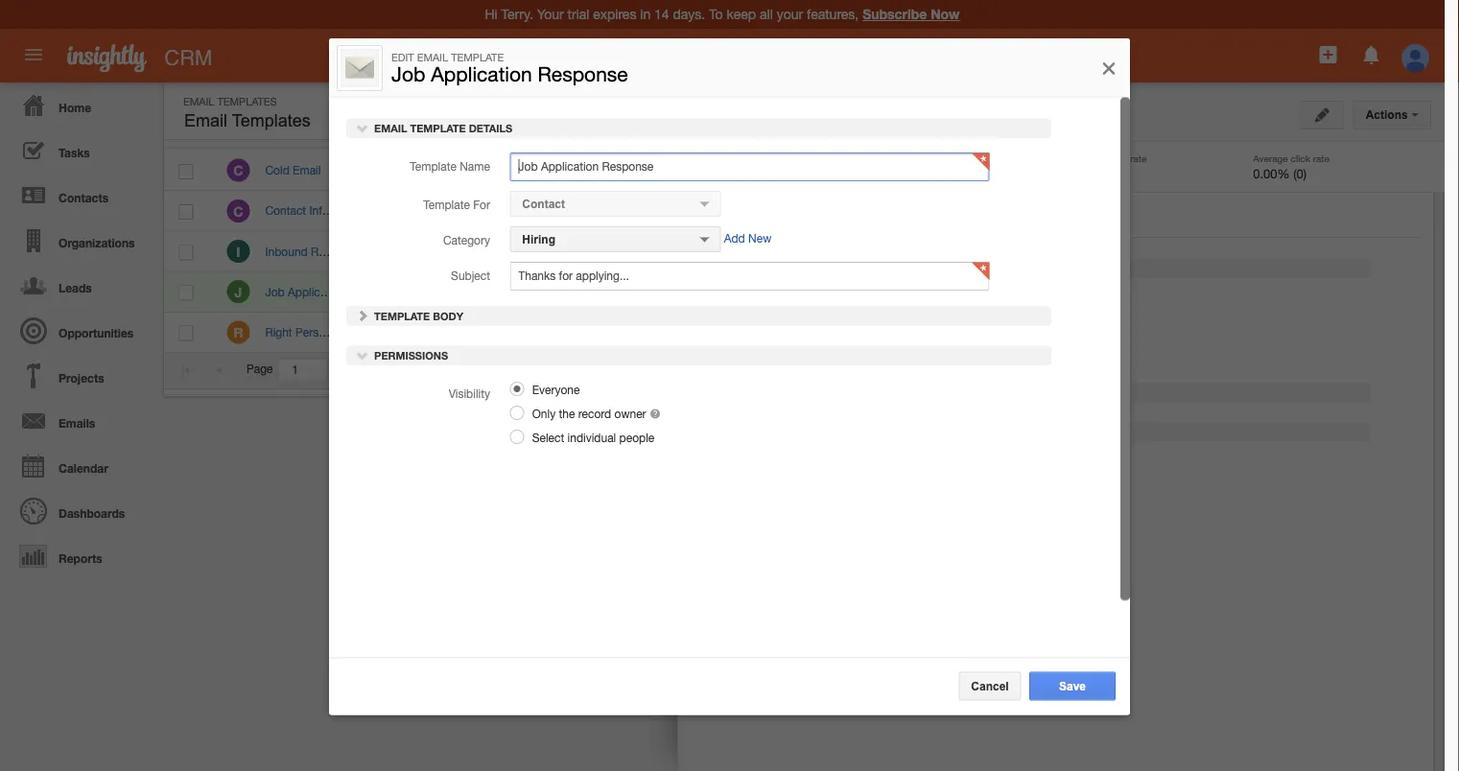 Task type: locate. For each thing, give the bounding box(es) containing it.
you right can
[[389, 326, 407, 339]]

0 vertical spatial emails link
[[1088, 96, 1176, 125]]

sales cell up general
[[548, 151, 692, 191]]

chevron right image
[[356, 309, 369, 322]]

1 vertical spatial 0%
[[810, 286, 827, 299]]

4 contact cell from the top
[[692, 313, 792, 353]]

0% for c
[[810, 165, 827, 177]]

2 chevron down image from the top
[[356, 348, 369, 362]]

average for average click rate 0.00% (0)
[[1254, 153, 1289, 164]]

the inside can you point me to the right person? cell
[[473, 326, 489, 339]]

1 contact cell from the top
[[692, 191, 792, 232]]

1 vertical spatial the
[[559, 407, 575, 420]]

reports link
[[5, 534, 154, 579]]

1 horizontal spatial thanks for applying...
[[865, 354, 976, 367]]

template inside edit email template job application response
[[451, 51, 504, 64]]

time
[[432, 164, 454, 177]]

3 16-nov-23 3:07 pm from the top
[[950, 326, 1052, 339]]

projects
[[59, 371, 104, 385]]

0% cell for c
[[792, 151, 936, 191]]

for left contacting
[[405, 245, 419, 258]]

16-nov-23 3:07 pm inside j row
[[950, 285, 1052, 299]]

leads
[[59, 281, 92, 295]]

3:07 inside j row
[[1009, 285, 1031, 299]]

None checkbox
[[178, 122, 193, 138], [179, 245, 193, 260], [178, 122, 193, 138], [179, 245, 193, 260]]

1 horizontal spatial name
[[460, 159, 490, 172]]

the left right at top left
[[473, 326, 489, 339]]

pm for c
[[1035, 164, 1052, 177]]

16-nov-23 3:07 pm
[[950, 164, 1052, 177], [950, 285, 1052, 299], [950, 326, 1052, 339]]

chevron down image
[[356, 121, 369, 134], [356, 348, 369, 362]]

terry turtle link for thanks for connecting
[[464, 204, 520, 218]]

0% for j
[[810, 286, 827, 299]]

1 horizontal spatial rate
[[1313, 153, 1330, 164]]

2 terry from the top
[[464, 204, 489, 218]]

templates
[[217, 95, 277, 107], [232, 111, 311, 131]]

0 left lead
[[699, 166, 706, 181]]

subject
[[364, 124, 406, 137], [451, 268, 490, 282], [806, 354, 845, 367]]

0 vertical spatial template name
[[410, 159, 490, 172]]

2 average from the left
[[1254, 153, 1289, 164]]

thanks up the thanks for applying... link
[[365, 245, 402, 258]]

cold email link
[[265, 164, 331, 177]]

5 left 'items'
[[1097, 363, 1103, 376]]

0 vertical spatial 0% cell
[[792, 151, 936, 191]]

2 3:07 from the top
[[1009, 285, 1031, 299]]

terry turtle down connecting
[[464, 245, 520, 258]]

s
[[1168, 227, 1175, 239]]

1 horizontal spatial details
[[710, 212, 748, 226]]

0
[[699, 166, 706, 181], [884, 166, 891, 181]]

c left cold
[[233, 163, 243, 179]]

c link up i link
[[227, 199, 250, 222]]

inbound
[[265, 245, 308, 258]]

0.00% inside average click rate 0.00% (0)
[[1254, 166, 1290, 181]]

job application response dialog
[[329, 39, 1130, 721]]

0 horizontal spatial subject
[[364, 124, 406, 137]]

for
[[473, 197, 490, 210], [828, 312, 845, 325]]

email template details up the do you have time to connect?
[[371, 122, 513, 134]]

sales up general
[[567, 165, 594, 177]]

nov- inside r row
[[968, 326, 993, 339]]

turtle inside i row
[[492, 245, 520, 258]]

4 terry turtle from the top
[[464, 285, 520, 299]]

2 c from the top
[[233, 203, 243, 219]]

of right the -
[[1084, 363, 1094, 376]]

name inside job application response dialog
[[460, 159, 490, 172]]

0 vertical spatial c link
[[227, 159, 250, 182]]

thanks up inbound response thanks for contacting us.
[[365, 204, 402, 218]]

1 vertical spatial emails
[[699, 153, 727, 164]]

template for down time
[[423, 197, 490, 210]]

1 (0) from the left
[[1109, 166, 1122, 181]]

thanks inside j row
[[365, 285, 402, 299]]

navigation containing home
[[0, 83, 154, 579]]

16-nov-23 3:07 pm for r
[[950, 326, 1052, 339]]

terry turtle down the connect?
[[464, 204, 520, 218]]

hiring
[[522, 232, 556, 245], [1192, 252, 1222, 265], [567, 286, 597, 299], [865, 333, 895, 346]]

pm inside c row
[[1035, 164, 1052, 177]]

new up average click rate 0.00% (0)
[[1254, 104, 1278, 117]]

email template image
[[696, 93, 734, 131]]

Search all data.... text field
[[563, 40, 941, 75]]

0 horizontal spatial 0
[[699, 166, 706, 181]]

2 of from the left
[[1084, 363, 1094, 376]]

0 vertical spatial chevron down image
[[356, 121, 369, 134]]

hiring down sales link at the right top of the page
[[1192, 252, 1222, 265]]

1 horizontal spatial category
[[562, 124, 612, 137]]

1 23 from the top
[[993, 164, 1006, 177]]

rate for average click rate 0.00% (0)
[[1313, 153, 1330, 164]]

3:07 inside r row
[[1009, 326, 1031, 339]]

1 vertical spatial 16-
[[950, 285, 968, 299]]

job application response up chevron right image
[[265, 285, 401, 299]]

sales cell
[[548, 151, 692, 191], [548, 232, 692, 272]]

2 horizontal spatial subject
[[806, 354, 845, 367]]

3 terry from the top
[[464, 245, 489, 258]]

average inside average click rate 0.00% (0)
[[1254, 153, 1289, 164]]

4 terry turtle link from the top
[[464, 285, 520, 299]]

template
[[451, 51, 504, 64], [781, 95, 833, 107], [1315, 104, 1365, 117], [410, 122, 466, 134], [706, 124, 756, 137], [410, 159, 457, 172], [1200, 174, 1256, 186], [423, 197, 470, 210], [762, 262, 818, 275], [765, 290, 812, 304], [374, 309, 430, 322], [778, 312, 825, 325]]

hiring down the hiring button
[[567, 286, 597, 299]]

row
[[164, 112, 1151, 148]]

2 0% from the top
[[810, 286, 827, 299]]

1 horizontal spatial 1
[[1057, 363, 1063, 376]]

have
[[404, 164, 429, 177]]

(0) inside average click rate 0.00% (0)
[[1294, 166, 1307, 181]]

0 vertical spatial you
[[383, 164, 401, 177]]

terry left right at top left
[[464, 326, 489, 339]]

2 16-nov-23 3:07 pm from the top
[[950, 285, 1052, 299]]

contact
[[869, 313, 922, 326]]

contact inside i row
[[707, 245, 748, 258]]

terry for thanks for connecting
[[464, 204, 489, 218]]

5 turtle from the top
[[492, 326, 520, 339]]

details link
[[699, 207, 760, 234]]

0 horizontal spatial average
[[1069, 153, 1104, 164]]

3 16- from the top
[[950, 326, 968, 339]]

1 16-nov-23 3:07 pm from the top
[[950, 164, 1052, 177]]

1 average from the left
[[1069, 153, 1104, 164]]

0 horizontal spatial for
[[473, 197, 490, 210]]

16- for r
[[950, 326, 968, 339]]

0 horizontal spatial the
[[473, 326, 489, 339]]

r link
[[227, 321, 250, 344]]

2 sales cell from the top
[[548, 232, 692, 272]]

0 horizontal spatial template name
[[410, 159, 490, 172]]

rate inside average click rate 0.00% (0)
[[1313, 153, 1330, 164]]

0 horizontal spatial name
[[265, 124, 297, 137]]

1 terry from the top
[[464, 164, 489, 177]]

0 horizontal spatial new
[[749, 231, 772, 244]]

1 0.00% from the left
[[1069, 166, 1105, 181]]

template inside "row"
[[706, 124, 756, 137]]

0 horizontal spatial emails
[[59, 416, 95, 430]]

0 vertical spatial sales cell
[[548, 151, 692, 191]]

to
[[458, 164, 468, 177], [459, 326, 469, 339]]

1 vertical spatial applying...
[[923, 354, 976, 367]]

pm inside r row
[[1035, 326, 1052, 339]]

nov- inside j row
[[968, 285, 993, 299]]

pm
[[1035, 164, 1052, 177], [1035, 285, 1052, 299], [1035, 326, 1052, 339]]

2 vertical spatial name
[[815, 290, 845, 304]]

click
[[1291, 153, 1311, 164]]

1 vertical spatial sales cell
[[548, 232, 692, 272]]

organizations link
[[5, 218, 154, 263]]

terry down us.
[[464, 285, 489, 299]]

r
[[234, 325, 243, 341]]

rate right click at the right top
[[1313, 153, 1330, 164]]

(0)
[[1109, 166, 1122, 181], [1294, 166, 1307, 181]]

data
[[1043, 452, 1067, 465]]

emails sent 0
[[699, 153, 749, 181]]

3 23 from the top
[[993, 326, 1006, 339]]

(0) down open
[[1109, 166, 1122, 181]]

2 pm from the top
[[1035, 285, 1052, 299]]

average for average open rate 0.00% (0)
[[1069, 153, 1104, 164]]

0 horizontal spatial rate
[[1131, 153, 1147, 164]]

1 horizontal spatial emails link
[[1088, 96, 1176, 125]]

(0) for average click rate 0.00% (0)
[[1294, 166, 1307, 181]]

1 rate from the left
[[1131, 153, 1147, 164]]

2 0% cell from the top
[[792, 272, 936, 313]]

1 chevron down image from the top
[[356, 121, 369, 134]]

0 vertical spatial email template details
[[371, 122, 513, 134]]

1 vertical spatial subject
[[451, 268, 490, 282]]

c for contact info
[[233, 203, 243, 219]]

to inside can you point me to the right person? cell
[[459, 326, 469, 339]]

0% cell
[[792, 151, 936, 191], [792, 272, 936, 313]]

2 16- from the top
[[950, 285, 968, 299]]

thanks up chevron right image
[[365, 285, 402, 299]]

3 nov- from the top
[[968, 326, 993, 339]]

16-nov-23 3:07 pm inside r row
[[950, 326, 1052, 339]]

emails inside 'emails sent 0'
[[699, 153, 727, 164]]

1 vertical spatial chevron down image
[[356, 348, 369, 362]]

terry down connecting
[[464, 245, 489, 258]]

1 vertical spatial c
[[233, 203, 243, 219]]

for left contact
[[828, 312, 845, 325]]

1 vertical spatial emails link
[[5, 398, 154, 443]]

terry turtle inside i row
[[464, 245, 520, 258]]

1 turtle from the top
[[492, 164, 520, 177]]

hiring inside button
[[522, 232, 556, 245]]

1 vertical spatial pm
[[1035, 285, 1052, 299]]

hiring for the hiring button
[[522, 232, 556, 245]]

1 pm from the top
[[1035, 164, 1052, 177]]

1 vertical spatial template name
[[765, 290, 845, 304]]

contact inside button
[[522, 197, 565, 210]]

j row
[[164, 272, 1152, 313]]

terry inside i row
[[464, 245, 489, 258]]

the right only
[[559, 407, 575, 420]]

thanks for applying... up "template body"
[[365, 285, 476, 299]]

open
[[805, 124, 835, 137]]

1 0% cell from the top
[[792, 151, 936, 191]]

1 horizontal spatial email template details
[[724, 262, 865, 275]]

job application response
[[747, 107, 983, 130], [265, 285, 401, 299], [865, 290, 1000, 304]]

thanks inside c row
[[365, 204, 402, 218]]

contact for j
[[707, 285, 748, 299]]

you right the do
[[383, 164, 401, 177]]

1 horizontal spatial new
[[1254, 104, 1278, 117]]

terry turtle inside j row
[[464, 285, 520, 299]]

response inside j row
[[349, 285, 401, 299]]

0 horizontal spatial 0.00%
[[1069, 166, 1105, 181]]

contact cell
[[692, 191, 792, 232], [692, 232, 792, 272], [692, 272, 792, 313], [692, 313, 792, 353]]

categories
[[1259, 174, 1327, 186]]

subject inside "row"
[[364, 124, 406, 137]]

1 horizontal spatial average
[[1254, 153, 1289, 164]]

chevron down image up the do
[[356, 121, 369, 134]]

5 right the -
[[1074, 363, 1080, 376]]

terry inside j row
[[464, 285, 489, 299]]

3 terry turtle link from the top
[[464, 245, 520, 258]]

this record will only be visible to its creator and administrators. image
[[650, 407, 661, 420]]

nov- for r
[[968, 326, 993, 339]]

0.00% for average click rate 0.00% (0)
[[1254, 166, 1290, 181]]

16- inside r row
[[950, 326, 968, 339]]

sales link
[[1178, 226, 1223, 241]]

for inside i row
[[405, 245, 419, 258]]

0 vertical spatial c
[[233, 163, 243, 179]]

1 horizontal spatial applying...
[[923, 354, 976, 367]]

sales cell down contact button in the left of the page
[[548, 232, 692, 272]]

1 sales cell from the top
[[548, 151, 692, 191]]

row group containing c
[[164, 151, 1152, 353]]

all
[[523, 50, 538, 65]]

for down the connect?
[[473, 197, 490, 210]]

contact for i
[[707, 245, 748, 258]]

1 vertical spatial to
[[459, 326, 469, 339]]

1 vertical spatial c link
[[227, 199, 250, 222]]

(0) inside average open rate 0.00% (0)
[[1109, 166, 1122, 181]]

1 vertical spatial details
[[710, 212, 748, 226]]

2 turtle from the top
[[492, 204, 520, 218]]

processing
[[1070, 452, 1127, 465]]

1 vertical spatial category
[[443, 233, 490, 246]]

do
[[365, 164, 379, 177]]

2 vertical spatial details
[[821, 262, 865, 275]]

email template details down add new
[[724, 262, 865, 275]]

2 horizontal spatial category
[[798, 333, 845, 346]]

1 horizontal spatial the
[[559, 407, 575, 420]]

23 inside r row
[[993, 326, 1006, 339]]

c link for cold email
[[227, 159, 250, 182]]

Subject text field
[[510, 261, 990, 290]]

hiring for hiring link
[[1192, 252, 1222, 265]]

thanks for contacting us. link
[[365, 245, 495, 258]]

0 horizontal spatial of
[[332, 363, 342, 376]]

cold
[[265, 164, 290, 177]]

0.00% inside average open rate 0.00% (0)
[[1069, 166, 1105, 181]]

1 vertical spatial you
[[389, 326, 407, 339]]

you inside c row
[[383, 164, 401, 177]]

1 0 from the left
[[699, 166, 706, 181]]

email template categories
[[1164, 174, 1327, 186]]

c
[[233, 163, 243, 179], [233, 203, 243, 219]]

cell
[[792, 191, 936, 232], [936, 191, 1104, 232], [792, 232, 936, 272], [936, 232, 1104, 272], [164, 272, 212, 313], [548, 313, 692, 353], [792, 313, 936, 353]]

0 horizontal spatial (0)
[[1109, 166, 1122, 181]]

terry turtle link for do you have time to connect?
[[464, 164, 520, 177]]

terry turtle link down the connect?
[[464, 204, 520, 218]]

to right the me
[[459, 326, 469, 339]]

1 horizontal spatial emails
[[699, 153, 727, 164]]

1 horizontal spatial of
[[1084, 363, 1094, 376]]

16- inside j row
[[950, 285, 968, 299]]

save
[[1059, 680, 1086, 693]]

2 contact cell from the top
[[692, 232, 792, 272]]

emails left sent
[[699, 153, 727, 164]]

terry turtle down us.
[[464, 285, 520, 299]]

2 vertical spatial pm
[[1035, 326, 1052, 339]]

23
[[993, 164, 1006, 177], [993, 285, 1006, 299], [993, 326, 1006, 339]]

1 vertical spatial sales
[[1192, 227, 1219, 240]]

turtle for thanks for applying...
[[492, 285, 520, 299]]

0 horizontal spatial email template details
[[371, 122, 513, 134]]

average inside average open rate 0.00% (0)
[[1069, 153, 1104, 164]]

-
[[1066, 363, 1071, 376]]

1 terry turtle from the top
[[464, 164, 520, 177]]

2 terry turtle from the top
[[464, 204, 520, 218]]

emails link down close image
[[1088, 96, 1176, 125]]

1 vertical spatial template for
[[778, 312, 845, 325]]

1 vertical spatial nov-
[[968, 285, 993, 299]]

emails up open
[[1123, 104, 1164, 117]]

3 16-nov-23 3:07 pm cell from the top
[[936, 313, 1104, 353]]

2 terry turtle link from the top
[[464, 204, 520, 218]]

pm inside j row
[[1035, 285, 1052, 299]]

terry turtle right the me
[[464, 326, 520, 339]]

average left click at the right top
[[1254, 153, 1289, 164]]

c row
[[164, 151, 1152, 191], [164, 191, 1152, 232]]

None radio
[[510, 382, 524, 396], [510, 406, 524, 420], [510, 430, 524, 444], [510, 382, 524, 396], [510, 406, 524, 420], [510, 430, 524, 444]]

2 0.00% from the left
[[1254, 166, 1290, 181]]

turtle for thanks for connecting
[[492, 204, 520, 218]]

home link
[[5, 83, 154, 128]]

4 turtle from the top
[[492, 285, 520, 299]]

average open rate 0.00% (0)
[[1069, 153, 1147, 181]]

2 vertical spatial 3:07
[[1009, 326, 1031, 339]]

everyone
[[529, 383, 580, 396]]

chevron down image for email template details
[[356, 121, 369, 134]]

inbound response thanks for contacting us.
[[265, 245, 495, 258]]

3 turtle from the top
[[492, 245, 520, 258]]

contact inside r row
[[707, 326, 748, 339]]

sales down general
[[567, 246, 594, 258]]

0 vertical spatial new
[[1254, 104, 1278, 117]]

0 horizontal spatial thanks for applying...
[[365, 285, 476, 299]]

0 vertical spatial details
[[469, 122, 513, 134]]

1 16-nov-23 3:07 pm cell from the top
[[936, 151, 1104, 191]]

1 terry turtle link from the top
[[464, 164, 520, 177]]

16-nov-23 3:07 pm inside c row
[[950, 164, 1052, 177]]

terry turtle link down owner
[[464, 164, 520, 177]]

body
[[433, 309, 463, 322]]

16-nov-23 3:07 pm cell
[[936, 151, 1104, 191], [936, 272, 1104, 313], [936, 313, 1104, 353]]

3:07 for j
[[1009, 285, 1031, 299]]

addendum
[[1130, 452, 1187, 465]]

details inside job application response dialog
[[469, 122, 513, 134]]

0.00% for average open rate 0.00% (0)
[[1069, 166, 1105, 181]]

0 vertical spatial 16-nov-23 3:07 pm
[[950, 164, 1052, 177]]

for up "template body"
[[405, 285, 419, 299]]

emails link down projects
[[5, 398, 154, 443]]

can you point me to the right person?
[[365, 326, 560, 339]]

0 horizontal spatial category
[[443, 233, 490, 246]]

terry turtle down owner
[[464, 164, 520, 177]]

for left connecting
[[405, 204, 419, 218]]

emails up calendar link
[[59, 416, 95, 430]]

None checkbox
[[179, 164, 193, 179], [179, 204, 193, 220], [179, 285, 193, 301], [179, 326, 193, 341], [179, 164, 193, 179], [179, 204, 193, 220], [179, 285, 193, 301], [179, 326, 193, 341]]

application inside j row
[[288, 285, 346, 299]]

3 pm from the top
[[1035, 326, 1052, 339]]

refresh list image
[[945, 104, 964, 117]]

1 nov- from the top
[[968, 164, 993, 177]]

23 inside j row
[[993, 285, 1006, 299]]

of down right person 'link'
[[332, 363, 342, 376]]

2 5 from the left
[[1097, 363, 1103, 376]]

0 horizontal spatial template for
[[423, 197, 490, 210]]

1 of from the left
[[332, 363, 342, 376]]

1 vertical spatial 0% cell
[[792, 272, 936, 313]]

2 vertical spatial 23
[[993, 326, 1006, 339]]

inbound response link
[[265, 245, 372, 258]]

1 c link from the top
[[227, 159, 250, 182]]

for inside job application response dialog
[[473, 197, 490, 210]]

23 for j
[[993, 285, 1006, 299]]

average left open
[[1069, 153, 1104, 164]]

terry turtle for thanks for connecting
[[464, 204, 520, 218]]

1 vertical spatial name
[[460, 159, 490, 172]]

rate right open
[[1131, 153, 1147, 164]]

2 23 from the top
[[993, 285, 1006, 299]]

hiring link
[[1178, 251, 1226, 266]]

data processing addendum link
[[1043, 452, 1187, 465]]

contact info link
[[265, 204, 338, 218]]

0 vertical spatial to
[[458, 164, 468, 177]]

1 0% from the top
[[810, 165, 827, 177]]

0 vertical spatial 16-
[[950, 164, 968, 177]]

for down contact
[[906, 354, 919, 367]]

contact inside j row
[[707, 285, 748, 299]]

2 vertical spatial 16-
[[950, 326, 968, 339]]

0 horizontal spatial emails link
[[5, 398, 154, 443]]

23 inside c row
[[993, 164, 1006, 177]]

row group
[[164, 151, 1152, 353]]

nov-
[[968, 164, 993, 177], [968, 285, 993, 299], [968, 326, 993, 339]]

i
[[236, 244, 240, 260]]

c link left cold
[[227, 159, 250, 182]]

1 horizontal spatial subject
[[451, 268, 490, 282]]

nov- for c
[[968, 164, 993, 177]]

0 horizontal spatial 5
[[1074, 363, 1080, 376]]

opportunities link
[[5, 308, 154, 353]]

0 horizontal spatial applying...
[[422, 285, 476, 299]]

0 vertical spatial 23
[[993, 164, 1006, 177]]

0 vertical spatial pm
[[1035, 164, 1052, 177]]

new right add
[[749, 231, 772, 244]]

turtle inside j row
[[492, 285, 520, 299]]

email templates button
[[179, 107, 315, 135]]

emails
[[1123, 104, 1164, 117], [699, 153, 727, 164], [59, 416, 95, 430]]

name down subject text field at top
[[815, 290, 845, 304]]

0 vertical spatial the
[[473, 326, 489, 339]]

terry turtle link for thanks for contacting us.
[[464, 245, 520, 258]]

sales inside i row
[[567, 246, 594, 258]]

calendar link
[[5, 443, 154, 488]]

you inside cell
[[389, 326, 407, 339]]

3 contact cell from the top
[[692, 272, 792, 313]]

0 horizontal spatial 1
[[345, 363, 352, 376]]

details
[[469, 122, 513, 134], [710, 212, 748, 226], [821, 262, 865, 275]]

1 horizontal spatial 5
[[1097, 363, 1103, 376]]

2 horizontal spatial name
[[815, 290, 845, 304]]

rate inside average open rate 0.00% (0)
[[1131, 153, 1147, 164]]

navigation
[[0, 83, 154, 579]]

show sidebar image
[[1197, 104, 1210, 117]]

nov- inside c row
[[968, 164, 993, 177]]

5 terry turtle from the top
[[464, 326, 520, 339]]

terry turtle
[[464, 164, 520, 177], [464, 204, 520, 218], [464, 245, 520, 258], [464, 285, 520, 299], [464, 326, 520, 339]]

thanks for applying... down contact
[[865, 354, 976, 367]]

1 5 from the left
[[1074, 363, 1080, 376]]

hiring button
[[510, 226, 721, 252]]

for
[[405, 204, 419, 218], [405, 245, 419, 258], [405, 285, 419, 299], [906, 354, 919, 367]]

only the record owner
[[532, 407, 650, 420]]

job application response up contact
[[865, 290, 1000, 304]]

0 vertical spatial 3:07
[[1009, 164, 1031, 177]]

2 16-nov-23 3:07 pm cell from the top
[[936, 272, 1104, 313]]

0 down delivered
[[884, 166, 891, 181]]

terry turtle link down us.
[[464, 285, 520, 299]]

rate
[[1131, 153, 1147, 164], [1313, 153, 1330, 164]]

terry for thanks for contacting us.
[[464, 245, 489, 258]]

template for down subject text field at top
[[778, 312, 845, 325]]

2 (0) from the left
[[1294, 166, 1307, 181]]

1 3:07 from the top
[[1009, 164, 1031, 177]]

0% inside j row
[[810, 286, 827, 299]]

terry right time
[[464, 164, 489, 177]]

name right time
[[460, 159, 490, 172]]

2 rate from the left
[[1313, 153, 1330, 164]]

23 for r
[[993, 326, 1006, 339]]

2 nov- from the top
[[968, 285, 993, 299]]

(0) down click at the right top
[[1294, 166, 1307, 181]]

1 16- from the top
[[950, 164, 968, 177]]

2 0 from the left
[[884, 166, 891, 181]]

name up cold
[[265, 124, 297, 137]]

chevron down image down can
[[356, 348, 369, 362]]

2 vertical spatial subject
[[806, 354, 845, 367]]

0 horizontal spatial details
[[469, 122, 513, 134]]

sales up hiring link
[[1192, 227, 1219, 240]]

3 3:07 from the top
[[1009, 326, 1031, 339]]

0 inside 'emails sent 0'
[[699, 166, 706, 181]]

2 c link from the top
[[227, 199, 250, 222]]

3 terry turtle from the top
[[464, 245, 520, 258]]

category
[[562, 124, 612, 137], [443, 233, 490, 246], [798, 333, 845, 346]]

terry for do you have time to connect?
[[464, 164, 489, 177]]

5 terry from the top
[[464, 326, 489, 339]]

new
[[1254, 104, 1278, 117], [749, 231, 772, 244]]

i row
[[164, 232, 1152, 272]]

point
[[411, 326, 437, 339]]

sales
[[567, 165, 594, 177], [1192, 227, 1219, 240], [567, 246, 594, 258]]

1 c from the top
[[233, 163, 243, 179]]

to right time
[[458, 164, 468, 177]]

opportunities
[[59, 326, 134, 340]]

hiring inside cell
[[567, 286, 597, 299]]

2 vertical spatial 16-nov-23 3:07 pm
[[950, 326, 1052, 339]]

2 vertical spatial category
[[798, 333, 845, 346]]

1 horizontal spatial 0
[[884, 166, 891, 181]]

c up i link
[[233, 203, 243, 219]]

h
[[1167, 252, 1175, 264]]

terry turtle inside cell
[[464, 326, 520, 339]]

terry up us.
[[464, 204, 489, 218]]

average
[[1069, 153, 1104, 164], [1254, 153, 1289, 164]]

projects link
[[5, 353, 154, 398]]

0 vertical spatial sales
[[567, 165, 594, 177]]

terry turtle link down connecting
[[464, 245, 520, 258]]

nov- for j
[[968, 285, 993, 299]]

thanks for connecting link
[[365, 204, 479, 218]]

4 terry from the top
[[464, 285, 489, 299]]

1 horizontal spatial (0)
[[1294, 166, 1307, 181]]

hiring right us.
[[522, 232, 556, 245]]



Task type: describe. For each thing, give the bounding box(es) containing it.
template for inside job application response dialog
[[423, 197, 490, 210]]

email template
[[747, 95, 833, 107]]

actions
[[1366, 108, 1412, 121]]

thanks for applying... link
[[365, 285, 476, 299]]

average click rate 0.00% (0)
[[1254, 153, 1330, 181]]

16-nov-23 3:07 pm cell for r
[[936, 313, 1104, 353]]

1 vertical spatial email template details
[[724, 262, 865, 275]]

lead cell
[[692, 151, 792, 191]]

23 for c
[[993, 164, 1006, 177]]

terry turtle for thanks for contacting us.
[[464, 245, 520, 258]]

2 horizontal spatial details
[[821, 262, 865, 275]]

person
[[296, 326, 332, 339]]

template name inside job application response dialog
[[410, 159, 490, 172]]

right
[[265, 326, 292, 339]]

applying... inside j row
[[422, 285, 476, 299]]

edit
[[392, 51, 414, 64]]

email template details inside job application response dialog
[[371, 122, 513, 134]]

subscribe now
[[863, 6, 960, 22]]

job application response up delivered
[[747, 107, 983, 130]]

owner
[[615, 407, 646, 420]]

template body
[[371, 309, 463, 322]]

the inside job application response dialog
[[559, 407, 575, 420]]

data processing addendum
[[1043, 452, 1187, 465]]

contact for c
[[707, 204, 748, 218]]

1 horizontal spatial template name
[[765, 290, 845, 304]]

turtle for thanks for contacting us.
[[492, 245, 520, 258]]

2 vertical spatial emails
[[59, 416, 95, 430]]

subscribe now link
[[863, 6, 960, 22]]

sent
[[730, 153, 749, 164]]

you for do
[[383, 164, 401, 177]]

delivered 0
[[884, 153, 924, 181]]

do you have time to connect? link
[[365, 164, 519, 177]]

connecting
[[422, 204, 479, 218]]

reports
[[59, 552, 102, 565]]

0% cell for j
[[792, 272, 936, 313]]

terry for thanks for applying...
[[464, 285, 489, 299]]

contact for r
[[707, 326, 748, 339]]

actions button
[[1354, 101, 1432, 130]]

general cell
[[548, 191, 692, 232]]

sales cell for i
[[548, 232, 692, 272]]

contact cell for j
[[692, 272, 792, 313]]

job inside edit email template job application response
[[392, 63, 426, 86]]

now
[[931, 6, 960, 22]]

thanks for applying... inside j row
[[365, 285, 476, 299]]

contact cell for c
[[692, 191, 792, 232]]

save button
[[1030, 672, 1116, 701]]

terry turtle for thanks for applying...
[[464, 285, 520, 299]]

j
[[235, 284, 242, 300]]

connect?
[[471, 164, 519, 177]]

16-nov-23 3:07 pm cell for j
[[936, 272, 1104, 313]]

record
[[578, 407, 611, 420]]

sales cell for c
[[548, 151, 692, 191]]

1 1 from the left
[[345, 363, 352, 376]]

contact info
[[265, 204, 329, 218]]

rate
[[838, 124, 863, 137]]

16- for j
[[950, 285, 968, 299]]

2 c row from the top
[[164, 191, 1152, 232]]

contacts link
[[5, 173, 154, 218]]

chevron down image for permissions
[[356, 348, 369, 362]]

for inside j row
[[405, 285, 419, 299]]

email inside edit email template job application response
[[417, 51, 448, 64]]

type
[[759, 124, 785, 137]]

contact cell for r
[[692, 313, 792, 353]]

delivered
[[884, 153, 924, 164]]

i link
[[227, 240, 250, 263]]

new inside job application response dialog
[[749, 231, 772, 244]]

can you point me to the right person? cell
[[350, 313, 560, 353]]

record permissions image
[[989, 107, 1006, 130]]

sales for c
[[567, 165, 594, 177]]

calendar
[[59, 462, 108, 475]]

do you have time to connect?
[[365, 164, 519, 177]]

1 horizontal spatial template for
[[778, 312, 845, 325]]

1 vertical spatial templates
[[232, 111, 311, 131]]

1 - 5 of 5 items
[[1057, 363, 1134, 376]]

only
[[532, 407, 556, 420]]

select
[[532, 431, 565, 444]]

add
[[724, 231, 745, 244]]

cold email
[[265, 164, 321, 177]]

right person link
[[265, 326, 341, 339]]

person?
[[518, 326, 560, 339]]

pm for r
[[1035, 326, 1052, 339]]

contacts
[[59, 191, 109, 204]]

new email template link
[[1242, 96, 1377, 125]]

created
[[949, 124, 993, 137]]

visibility
[[449, 386, 490, 400]]

response inside i row
[[311, 245, 363, 258]]

for inside c row
[[405, 204, 419, 218]]

0 vertical spatial emails
[[1123, 104, 1164, 117]]

job application response inside j row
[[265, 285, 401, 299]]

people
[[620, 431, 655, 444]]

date
[[996, 124, 1022, 137]]

template type
[[706, 124, 785, 137]]

hiring cell
[[548, 272, 692, 313]]

r row
[[164, 313, 1152, 353]]

row containing name
[[164, 112, 1151, 148]]

subject inside job application response dialog
[[451, 268, 490, 282]]

16-nov-23 3:07 pm for c
[[950, 164, 1052, 177]]

2 1 from the left
[[1057, 363, 1063, 376]]

1 horizontal spatial for
[[828, 312, 845, 325]]

job inside j row
[[265, 285, 285, 299]]

category inside "row"
[[562, 124, 612, 137]]

1 c row from the top
[[164, 151, 1152, 191]]

1 vertical spatial thanks for applying...
[[865, 354, 976, 367]]

hiring down contact
[[865, 333, 895, 346]]

crm
[[164, 45, 213, 70]]

permissions
[[371, 349, 448, 362]]

rate for average open rate 0.00% (0)
[[1131, 153, 1147, 164]]

16- for c
[[950, 164, 968, 177]]

turtle for do you have time to connect?
[[492, 164, 520, 177]]

thanks inside i row
[[365, 245, 402, 258]]

application inside edit email template job application response
[[431, 63, 532, 86]]

open rate
[[805, 124, 863, 137]]

all link
[[504, 41, 562, 75]]

c for cold email
[[233, 163, 243, 179]]

email templates email templates
[[183, 95, 311, 131]]

you for can
[[389, 326, 407, 339]]

of 1
[[332, 363, 352, 376]]

terry turtle link for thanks for applying...
[[464, 285, 520, 299]]

16-nov-23 3:07 pm cell for c
[[936, 151, 1104, 191]]

organizations
[[59, 236, 135, 250]]

3:07 for r
[[1009, 326, 1031, 339]]

contact cell for i
[[692, 232, 792, 272]]

Name text field
[[510, 152, 990, 181]]

contact button
[[510, 190, 721, 216]]

open
[[1106, 153, 1128, 164]]

3:07 for c
[[1009, 164, 1031, 177]]

can
[[365, 326, 386, 339]]

dashboards
[[59, 507, 125, 520]]

subscribe
[[863, 6, 927, 22]]

pm for j
[[1035, 285, 1052, 299]]

turtle inside terry turtle cell
[[492, 326, 520, 339]]

category inside job application response dialog
[[443, 233, 490, 246]]

name inside "row"
[[265, 124, 297, 137]]

close image
[[1100, 57, 1119, 80]]

notifications image
[[1360, 43, 1384, 66]]

response inside edit email template job application response
[[538, 63, 628, 86]]

j link
[[227, 280, 250, 303]]

terry turtle for do you have time to connect?
[[464, 164, 520, 177]]

16-nov-23 3:07 pm for j
[[950, 285, 1052, 299]]

add new
[[724, 231, 772, 244]]

job application response link
[[265, 285, 410, 299]]

terry turtle cell
[[449, 313, 548, 353]]

email inside c row
[[293, 164, 321, 177]]

hiring for hiring cell
[[567, 286, 597, 299]]

cancel button
[[959, 672, 1022, 701]]

add new link
[[724, 231, 772, 244]]

(0) for average open rate 0.00% (0)
[[1109, 166, 1122, 181]]

0 vertical spatial templates
[[217, 95, 277, 107]]

contacting
[[422, 245, 477, 258]]

to for the
[[459, 326, 469, 339]]

info
[[309, 204, 329, 218]]

c link for contact info
[[227, 199, 250, 222]]

to for connect?
[[458, 164, 468, 177]]

terry inside cell
[[464, 326, 489, 339]]

Search this list... text field
[[707, 96, 923, 125]]

owner
[[463, 124, 499, 137]]

dashboards link
[[5, 488, 154, 534]]

home
[[59, 101, 91, 114]]

0 inside the 'delivered 0'
[[884, 166, 891, 181]]

select individual people
[[529, 431, 655, 444]]

sales for i
[[567, 246, 594, 258]]

thanks down contact
[[865, 354, 902, 367]]

lead
[[707, 164, 733, 177]]



Task type: vqa. For each thing, say whether or not it's contained in the screenshot.


